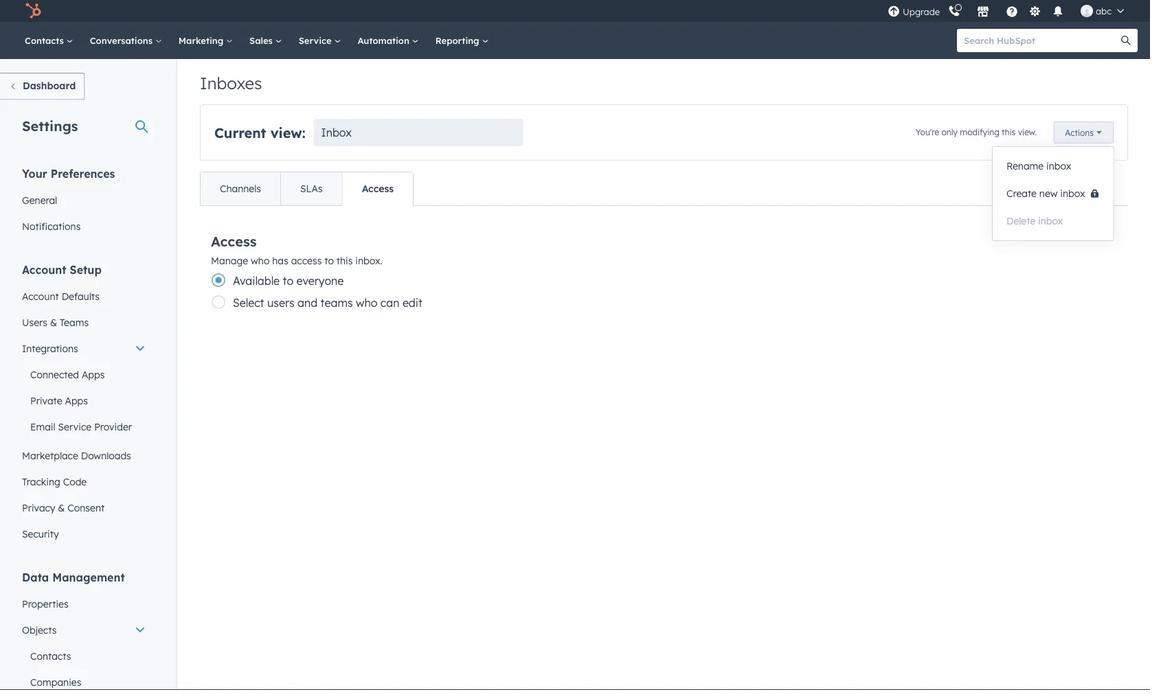 Task type: describe. For each thing, give the bounding box(es) containing it.
1 vertical spatial to
[[283, 274, 294, 288]]

and
[[298, 296, 318, 310]]

notifications button
[[1047, 0, 1070, 22]]

apps for connected apps
[[82, 369, 105, 381]]

email service provider
[[30, 421, 132, 433]]

& for users
[[50, 316, 57, 328]]

search button
[[1115, 29, 1138, 52]]

reporting
[[435, 35, 482, 46]]

objects button
[[14, 617, 154, 644]]

modifying
[[960, 127, 1000, 137]]

privacy & consent link
[[14, 495, 154, 521]]

tracking code link
[[14, 469, 154, 495]]

inboxes
[[200, 73, 262, 93]]

search image
[[1121, 36, 1131, 45]]

available
[[233, 274, 280, 288]]

properties
[[22, 598, 68, 610]]

everyone
[[297, 274, 344, 288]]

downloads
[[81, 450, 131, 462]]

privacy & consent
[[22, 502, 105, 514]]

provider
[[94, 421, 132, 433]]

sales
[[249, 35, 275, 46]]

notifications
[[22, 220, 81, 232]]

properties link
[[14, 591, 154, 617]]

to inside access manage who has access to this inbox.
[[325, 255, 334, 267]]

notifications image
[[1052, 6, 1064, 19]]

account defaults
[[22, 290, 100, 302]]

marketing
[[179, 35, 226, 46]]

email
[[30, 421, 55, 433]]

tab list containing channels
[[200, 172, 414, 206]]

current
[[214, 124, 266, 141]]

security link
[[14, 521, 154, 547]]

this inside access manage who has access to this inbox.
[[337, 255, 353, 267]]

service link
[[290, 22, 349, 59]]

view.
[[1018, 127, 1037, 137]]

create
[[1007, 188, 1037, 200]]

abc
[[1096, 5, 1112, 16]]

contacts link for the conversations link
[[16, 22, 82, 59]]

access for access manage who has access to this inbox.
[[211, 233, 257, 250]]

code
[[63, 476, 87, 488]]

has
[[272, 255, 288, 267]]

account setup
[[22, 263, 102, 277]]

general
[[22, 194, 57, 206]]

inbox
[[321, 126, 352, 139]]

inbox button
[[314, 119, 524, 146]]

help button
[[1001, 0, 1024, 22]]

private
[[30, 395, 62, 407]]

integrations button
[[14, 336, 154, 362]]

only
[[942, 127, 958, 137]]

contacts link for companies link
[[14, 644, 154, 670]]

conversations link
[[82, 22, 170, 59]]

teams
[[321, 296, 353, 310]]

calling icon button
[[943, 2, 966, 20]]

who inside access manage who has access to this inbox.
[[251, 255, 270, 267]]

select users and teams who can edit
[[233, 296, 423, 310]]

setup
[[70, 263, 102, 277]]

private apps
[[30, 395, 88, 407]]

slas link
[[280, 172, 342, 205]]

channels link
[[201, 172, 280, 205]]

preferences
[[51, 167, 115, 180]]

inbox for delete inbox
[[1038, 215, 1063, 227]]

edit
[[403, 296, 423, 310]]

objects
[[22, 624, 57, 636]]

your
[[22, 167, 47, 180]]

users
[[22, 316, 47, 328]]

your preferences
[[22, 167, 115, 180]]

security
[[22, 528, 59, 540]]

consent
[[68, 502, 105, 514]]

automation link
[[349, 22, 427, 59]]

0 vertical spatial this
[[1002, 127, 1016, 137]]

current view:
[[214, 124, 306, 141]]

marketplaces button
[[969, 0, 998, 22]]

settings image
[[1029, 6, 1041, 18]]

gary orlando image
[[1081, 5, 1093, 17]]

apps for private apps
[[65, 395, 88, 407]]

& for privacy
[[58, 502, 65, 514]]

general link
[[14, 187, 154, 213]]

inbox for rename inbox
[[1047, 160, 1071, 172]]

account setup element
[[14, 262, 154, 547]]



Task type: vqa. For each thing, say whether or not it's contained in the screenshot.
See The Files Attached To Your Activities Or Uploaded To This Record.
no



Task type: locate. For each thing, give the bounding box(es) containing it.
1 horizontal spatial &
[[58, 502, 65, 514]]

available to everyone
[[233, 274, 344, 288]]

service down private apps link
[[58, 421, 92, 433]]

rename inbox button
[[993, 153, 1114, 180]]

delete
[[1007, 215, 1036, 227]]

account for account setup
[[22, 263, 66, 277]]

private apps link
[[14, 388, 154, 414]]

contacts link
[[16, 22, 82, 59], [14, 644, 154, 670]]

access inside access manage who has access to this inbox.
[[211, 233, 257, 250]]

0 vertical spatial access
[[362, 183, 394, 195]]

to
[[325, 255, 334, 267], [283, 274, 294, 288]]

0 vertical spatial inbox
[[1047, 160, 1071, 172]]

1 vertical spatial this
[[337, 255, 353, 267]]

access up "manage"
[[211, 233, 257, 250]]

contacts link down 'hubspot' link
[[16, 22, 82, 59]]

email service provider link
[[14, 414, 154, 440]]

1 horizontal spatial access
[[362, 183, 394, 195]]

can
[[381, 296, 400, 310]]

account
[[22, 263, 66, 277], [22, 290, 59, 302]]

&
[[50, 316, 57, 328], [58, 502, 65, 514]]

tracking code
[[22, 476, 87, 488]]

tab list
[[200, 172, 414, 206]]

1 vertical spatial inbox
[[1061, 188, 1085, 200]]

create new inbox button
[[993, 180, 1114, 208]]

1 horizontal spatial who
[[356, 296, 378, 310]]

0 horizontal spatial &
[[50, 316, 57, 328]]

help image
[[1006, 6, 1018, 19]]

1 vertical spatial contacts link
[[14, 644, 154, 670]]

data management
[[22, 571, 125, 584]]

access
[[291, 255, 322, 267]]

access link
[[342, 172, 413, 205]]

service
[[299, 35, 334, 46], [58, 421, 92, 433]]

0 horizontal spatial to
[[283, 274, 294, 288]]

users
[[267, 296, 295, 310]]

& right 'privacy' at bottom left
[[58, 502, 65, 514]]

2 account from the top
[[22, 290, 59, 302]]

settings
[[22, 117, 78, 134]]

0 horizontal spatial service
[[58, 421, 92, 433]]

upgrade
[[903, 6, 940, 18]]

marketplace downloads link
[[14, 443, 154, 469]]

contacts down 'hubspot' link
[[25, 35, 66, 46]]

to up everyone
[[325, 255, 334, 267]]

0 vertical spatial contacts link
[[16, 22, 82, 59]]

0 vertical spatial service
[[299, 35, 334, 46]]

Search HubSpot search field
[[957, 29, 1126, 52]]

delete inbox button
[[993, 208, 1114, 235]]

1 account from the top
[[22, 263, 66, 277]]

tracking
[[22, 476, 60, 488]]

apps down integrations "button"
[[82, 369, 105, 381]]

delete inbox
[[1007, 215, 1063, 227]]

automation
[[358, 35, 412, 46]]

channels
[[220, 183, 261, 195]]

0 vertical spatial to
[[325, 255, 334, 267]]

users & teams link
[[14, 310, 154, 336]]

contacts up companies
[[30, 650, 71, 662]]

who left can
[[356, 296, 378, 310]]

abc button
[[1073, 0, 1132, 22]]

1 vertical spatial contacts
[[30, 650, 71, 662]]

marketplace
[[22, 450, 78, 462]]

service inside account setup element
[[58, 421, 92, 433]]

your preferences element
[[14, 166, 154, 239]]

connected
[[30, 369, 79, 381]]

connected apps link
[[14, 362, 154, 388]]

who
[[251, 255, 270, 267], [356, 296, 378, 310]]

create new inbox
[[1007, 188, 1085, 200]]

marketplaces image
[[977, 6, 990, 19]]

0 horizontal spatial access
[[211, 233, 257, 250]]

0 vertical spatial apps
[[82, 369, 105, 381]]

service right sales link
[[299, 35, 334, 46]]

account up users
[[22, 290, 59, 302]]

2 vertical spatial inbox
[[1038, 215, 1063, 227]]

contacts
[[25, 35, 66, 46], [30, 650, 71, 662]]

inbox right new
[[1061, 188, 1085, 200]]

marketing link
[[170, 22, 241, 59]]

menu
[[887, 0, 1134, 22]]

menu containing abc
[[887, 0, 1134, 22]]

dashboard link
[[0, 73, 85, 100]]

0 vertical spatial &
[[50, 316, 57, 328]]

slas
[[300, 183, 323, 195]]

1 vertical spatial access
[[211, 233, 257, 250]]

0 vertical spatial contacts
[[25, 35, 66, 46]]

this left inbox.
[[337, 255, 353, 267]]

marketplace downloads
[[22, 450, 131, 462]]

account for account defaults
[[22, 290, 59, 302]]

conversations
[[90, 35, 155, 46]]

0 horizontal spatial this
[[337, 255, 353, 267]]

upgrade image
[[888, 6, 900, 18]]

inbox up create new inbox button
[[1047, 160, 1071, 172]]

manage
[[211, 255, 248, 267]]

users & teams
[[22, 316, 89, 328]]

access for access
[[362, 183, 394, 195]]

view:
[[270, 124, 306, 141]]

integrations
[[22, 343, 78, 355]]

0 vertical spatial who
[[251, 255, 270, 267]]

access inside "tab list"
[[362, 183, 394, 195]]

privacy
[[22, 502, 55, 514]]

data management element
[[14, 570, 154, 691]]

apps up email service provider on the bottom
[[65, 395, 88, 407]]

access manage who has access to this inbox.
[[211, 233, 383, 267]]

inbox.
[[355, 255, 383, 267]]

1 vertical spatial account
[[22, 290, 59, 302]]

select
[[233, 296, 264, 310]]

inbox down create new inbox button
[[1038, 215, 1063, 227]]

contacts inside 'data management' element
[[30, 650, 71, 662]]

companies link
[[14, 670, 154, 691]]

& right users
[[50, 316, 57, 328]]

companies
[[30, 677, 81, 689]]

0 horizontal spatial who
[[251, 255, 270, 267]]

access
[[362, 183, 394, 195], [211, 233, 257, 250]]

management
[[52, 571, 125, 584]]

dashboard
[[23, 80, 76, 92]]

to down has
[[283, 274, 294, 288]]

rename inbox
[[1007, 160, 1071, 172]]

inbox
[[1047, 160, 1071, 172], [1061, 188, 1085, 200], [1038, 215, 1063, 227]]

this left 'view.'
[[1002, 127, 1016, 137]]

account up the account defaults
[[22, 263, 66, 277]]

calling icon image
[[948, 5, 961, 18]]

access right slas
[[362, 183, 394, 195]]

teams
[[60, 316, 89, 328]]

hubspot image
[[25, 3, 41, 19]]

1 vertical spatial who
[[356, 296, 378, 310]]

rename
[[1007, 160, 1044, 172]]

1 vertical spatial apps
[[65, 395, 88, 407]]

1 vertical spatial &
[[58, 502, 65, 514]]

hubspot link
[[16, 3, 52, 19]]

1 vertical spatial service
[[58, 421, 92, 433]]

1 horizontal spatial this
[[1002, 127, 1016, 137]]

reporting link
[[427, 22, 497, 59]]

1 horizontal spatial service
[[299, 35, 334, 46]]

who left has
[[251, 255, 270, 267]]

1 horizontal spatial to
[[325, 255, 334, 267]]

sales link
[[241, 22, 290, 59]]

actions button
[[1054, 122, 1114, 144]]

data
[[22, 571, 49, 584]]

new
[[1040, 188, 1058, 200]]

you're
[[916, 127, 940, 137]]

0 vertical spatial account
[[22, 263, 66, 277]]

account defaults link
[[14, 283, 154, 310]]

settings link
[[1027, 4, 1044, 18]]

contacts link up companies
[[14, 644, 154, 670]]

actions
[[1065, 127, 1094, 138]]



